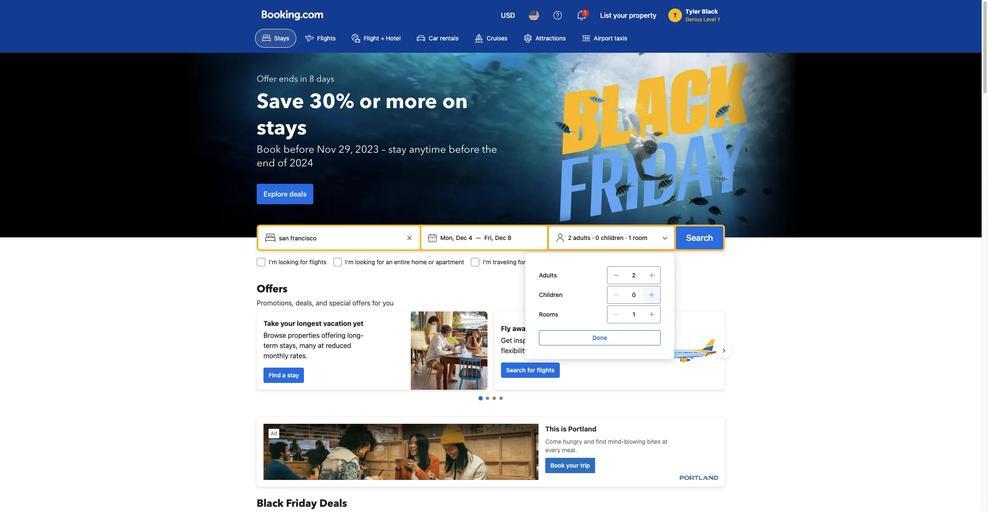 Task type: vqa. For each thing, say whether or not it's contained in the screenshot.
I'M
yes



Task type: locate. For each thing, give the bounding box(es) containing it.
1 vertical spatial 0
[[632, 291, 636, 298]]

vacation up offering
[[323, 320, 351, 327]]

search for flights
[[506, 367, 555, 374]]

your inside take your longest vacation yet browse properties offering long- term stays, many at reduced monthly rates.
[[281, 320, 295, 327]]

8 right 'in'
[[309, 73, 314, 85]]

black inside tyler black genius level 1
[[702, 8, 718, 15]]

and left book
[[575, 337, 586, 344]]

done
[[593, 334, 607, 341]]

longest
[[297, 320, 322, 327]]

black inside main content
[[257, 497, 284, 511]]

1 right level
[[718, 16, 720, 23]]

main content
[[250, 282, 732, 511]]

black left friday
[[257, 497, 284, 511]]

an
[[386, 258, 393, 266]]

vacation inside fly away to your dream vacation get inspired – compare and book flights with flexibility
[[579, 325, 607, 333]]

·
[[592, 234, 594, 241], [625, 234, 627, 241]]

i'm down where are you going? field
[[345, 258, 354, 266]]

2 looking from the left
[[355, 258, 375, 266]]

2 horizontal spatial your
[[613, 11, 628, 19]]

booking.com image
[[262, 10, 323, 20]]

search inside button
[[686, 233, 713, 243]]

0 horizontal spatial search
[[506, 367, 526, 374]]

fly away to your dream vacation image
[[659, 321, 718, 381]]

away
[[513, 325, 530, 333]]

main content containing offers
[[250, 282, 732, 511]]

your right to
[[540, 325, 554, 333]]

1 vertical spatial stay
[[287, 372, 299, 379]]

– inside fly away to your dream vacation get inspired – compare and book flights with flexibility
[[540, 337, 544, 344]]

flights link
[[298, 29, 343, 48]]

2 inside button
[[568, 234, 572, 241]]

2 adults · 0 children · 1 room button
[[552, 230, 671, 246]]

0 horizontal spatial dec
[[456, 234, 467, 241]]

dec right fri, on the top of page
[[495, 234, 506, 241]]

1 inside button
[[629, 234, 631, 241]]

1 left list at top
[[584, 10, 587, 16]]

8 right fri, on the top of page
[[508, 234, 512, 241]]

looking left an
[[355, 258, 375, 266]]

8
[[309, 73, 314, 85], [508, 234, 512, 241]]

1 horizontal spatial search
[[686, 233, 713, 243]]

1 vertical spatial –
[[540, 337, 544, 344]]

explore deals link
[[257, 184, 314, 204]]

1 vertical spatial black
[[257, 497, 284, 511]]

1 horizontal spatial stay
[[388, 143, 407, 157]]

search for search for flights
[[506, 367, 526, 374]]

flights left the with
[[605, 337, 624, 344]]

your right list at top
[[613, 11, 628, 19]]

airport taxis link
[[575, 29, 635, 48]]

0 horizontal spatial before
[[284, 143, 314, 157]]

2 · from the left
[[625, 234, 627, 241]]

0 vertical spatial 0
[[596, 234, 599, 241]]

0 vertical spatial stay
[[388, 143, 407, 157]]

i'm traveling for work
[[483, 258, 541, 266]]

looking right i'm
[[279, 258, 299, 266]]

0 vertical spatial black
[[702, 8, 718, 15]]

vacation
[[323, 320, 351, 327], [579, 325, 607, 333]]

for right i'm
[[300, 258, 308, 266]]

region containing take your longest vacation yet
[[250, 308, 732, 393]]

1 horizontal spatial 2
[[632, 272, 636, 279]]

for
[[300, 258, 308, 266], [377, 258, 384, 266], [518, 258, 526, 266], [372, 299, 381, 307], [527, 367, 535, 374]]

in
[[300, 73, 307, 85]]

taxis
[[615, 34, 627, 42]]

adults
[[539, 272, 557, 279]]

before left the on the top of the page
[[449, 143, 480, 157]]

0 horizontal spatial i'm
[[345, 258, 354, 266]]

—
[[476, 234, 481, 241]]

nov
[[317, 143, 336, 157]]

0 vertical spatial –
[[382, 143, 386, 157]]

1 horizontal spatial looking
[[355, 258, 375, 266]]

2 vertical spatial flights
[[537, 367, 555, 374]]

black friday deals
[[257, 497, 347, 511]]

1 left room
[[629, 234, 631, 241]]

mon, dec 4 — fri, dec 8
[[440, 234, 512, 241]]

done button
[[539, 330, 661, 346]]

black up level
[[702, 8, 718, 15]]

2 i'm from the left
[[483, 258, 491, 266]]

children
[[601, 234, 624, 241]]

1 horizontal spatial or
[[429, 258, 434, 266]]

1 vertical spatial search
[[506, 367, 526, 374]]

0 vertical spatial or
[[359, 88, 380, 116]]

get
[[501, 337, 512, 344]]

anytime
[[409, 143, 446, 157]]

vacation up done
[[579, 325, 607, 333]]

2 left adults
[[568, 234, 572, 241]]

stay right a
[[287, 372, 299, 379]]

offer ends in 8 days save 30% or more on stays book before nov 29, 2023 – stay anytime before the end of 2024
[[257, 73, 497, 170]]

1 vertical spatial 2
[[632, 272, 636, 279]]

your for property
[[613, 11, 628, 19]]

for left an
[[377, 258, 384, 266]]

· right adults
[[592, 234, 594, 241]]

take
[[264, 320, 279, 327]]

take your longest vacation yet browse properties offering long- term stays, many at reduced monthly rates.
[[264, 320, 364, 360]]

1 i'm from the left
[[345, 258, 354, 266]]

2 down room
[[632, 272, 636, 279]]

or
[[359, 88, 380, 116], [429, 258, 434, 266]]

1 vertical spatial flights
[[605, 337, 624, 344]]

0 horizontal spatial 2
[[568, 234, 572, 241]]

i'm looking for an entire home or apartment
[[345, 258, 464, 266]]

dec left 4
[[456, 234, 467, 241]]

2 for 2
[[632, 272, 636, 279]]

term
[[264, 342, 278, 350]]

flights down compare
[[537, 367, 555, 374]]

flights inside search for flights link
[[537, 367, 555, 374]]

cruises link
[[468, 29, 515, 48]]

or right home
[[429, 258, 434, 266]]

mon,
[[440, 234, 455, 241]]

2 horizontal spatial flights
[[605, 337, 624, 344]]

0 vertical spatial search
[[686, 233, 713, 243]]

1 inside dropdown button
[[584, 10, 587, 16]]

usd
[[501, 11, 515, 19]]

flights down where are you going? field
[[309, 258, 326, 266]]

0 horizontal spatial your
[[281, 320, 295, 327]]

rooms
[[539, 311, 558, 318]]

0 horizontal spatial flights
[[309, 258, 326, 266]]

and right deals,
[[316, 299, 327, 307]]

more
[[386, 88, 437, 116]]

t
[[673, 11, 677, 19]]

deals
[[320, 497, 347, 511]]

0 horizontal spatial ·
[[592, 234, 594, 241]]

monthly
[[264, 352, 288, 360]]

0 vertical spatial flights
[[309, 258, 326, 266]]

flights
[[317, 34, 336, 42]]

home
[[412, 258, 427, 266]]

before down "stays"
[[284, 143, 314, 157]]

0 vertical spatial 8
[[309, 73, 314, 85]]

for left work
[[518, 258, 526, 266]]

special
[[329, 299, 351, 307]]

1 horizontal spatial dec
[[495, 234, 506, 241]]

take your longest vacation yet image
[[411, 312, 488, 390]]

or right 30%
[[359, 88, 380, 116]]

+
[[381, 34, 384, 42]]

find a stay
[[269, 372, 299, 379]]

flights
[[309, 258, 326, 266], [605, 337, 624, 344], [537, 367, 555, 374]]

1 horizontal spatial i'm
[[483, 258, 491, 266]]

0 horizontal spatial and
[[316, 299, 327, 307]]

– right 2023
[[382, 143, 386, 157]]

1 horizontal spatial before
[[449, 143, 480, 157]]

1 horizontal spatial flights
[[537, 367, 555, 374]]

1 · from the left
[[592, 234, 594, 241]]

stay right 2023
[[388, 143, 407, 157]]

at
[[318, 342, 324, 350]]

1 horizontal spatial your
[[540, 325, 554, 333]]

1 horizontal spatial black
[[702, 8, 718, 15]]

1 horizontal spatial ·
[[625, 234, 627, 241]]

1
[[584, 10, 587, 16], [718, 16, 720, 23], [629, 234, 631, 241], [633, 311, 635, 318]]

rentals
[[440, 34, 459, 42]]

0 vertical spatial 2
[[568, 234, 572, 241]]

your for longest
[[281, 320, 295, 327]]

with
[[626, 337, 639, 344]]

black
[[702, 8, 718, 15], [257, 497, 284, 511]]

2 adults · 0 children · 1 room
[[568, 234, 648, 241]]

search for flights link
[[501, 363, 560, 378]]

1 horizontal spatial vacation
[[579, 325, 607, 333]]

1 vertical spatial and
[[575, 337, 586, 344]]

and inside fly away to your dream vacation get inspired – compare and book flights with flexibility
[[575, 337, 586, 344]]

region
[[250, 308, 732, 393]]

1 horizontal spatial 8
[[508, 234, 512, 241]]

0 horizontal spatial looking
[[279, 258, 299, 266]]

0 horizontal spatial 8
[[309, 73, 314, 85]]

0 horizontal spatial black
[[257, 497, 284, 511]]

1 horizontal spatial –
[[540, 337, 544, 344]]

mon, dec 4 button
[[437, 230, 476, 246]]

0 horizontal spatial –
[[382, 143, 386, 157]]

–
[[382, 143, 386, 157], [540, 337, 544, 344]]

i'm left traveling in the bottom of the page
[[483, 258, 491, 266]]

looking for i'm
[[279, 258, 299, 266]]

your right take
[[281, 320, 295, 327]]

0 horizontal spatial stay
[[287, 372, 299, 379]]

car rentals
[[429, 34, 459, 42]]

1 vertical spatial 8
[[508, 234, 512, 241]]

airport taxis
[[594, 34, 627, 42]]

– right inspired
[[540, 337, 544, 344]]

dec
[[456, 234, 467, 241], [495, 234, 506, 241]]

a
[[282, 372, 286, 379]]

stay inside offer ends in 8 days save 30% or more on stays book before nov 29, 2023 – stay anytime before the end of 2024
[[388, 143, 407, 157]]

flight
[[364, 34, 379, 42]]

you
[[383, 299, 394, 307]]

1 horizontal spatial and
[[575, 337, 586, 344]]

for left you
[[372, 299, 381, 307]]

explore
[[264, 190, 288, 198]]

0 horizontal spatial vacation
[[323, 320, 351, 327]]

· right children
[[625, 234, 627, 241]]

0 vertical spatial and
[[316, 299, 327, 307]]

0 horizontal spatial or
[[359, 88, 380, 116]]

0 horizontal spatial 0
[[596, 234, 599, 241]]

fly
[[501, 325, 511, 333]]

the
[[482, 143, 497, 157]]

0
[[596, 234, 599, 241], [632, 291, 636, 298]]

i'm
[[345, 258, 354, 266], [483, 258, 491, 266]]

progress bar
[[479, 396, 503, 401]]

1 looking from the left
[[279, 258, 299, 266]]

flights inside fly away to your dream vacation get inspired – compare and book flights with flexibility
[[605, 337, 624, 344]]

list
[[600, 11, 612, 19]]



Task type: describe. For each thing, give the bounding box(es) containing it.
2024
[[290, 156, 313, 170]]

2 for 2 adults · 0 children · 1 room
[[568, 234, 572, 241]]

apartment
[[436, 258, 464, 266]]

children
[[539, 291, 563, 298]]

explore deals
[[264, 190, 307, 198]]

offering
[[322, 332, 346, 339]]

work
[[527, 258, 541, 266]]

8 inside offer ends in 8 days save 30% or more on stays book before nov 29, 2023 – stay anytime before the end of 2024
[[309, 73, 314, 85]]

1 vertical spatial or
[[429, 258, 434, 266]]

fri,
[[485, 234, 494, 241]]

stays
[[274, 34, 289, 42]]

offers promotions, deals, and special offers for you
[[257, 282, 394, 307]]

book
[[588, 337, 604, 344]]

30%
[[309, 88, 354, 116]]

1 dec from the left
[[456, 234, 467, 241]]

29,
[[339, 143, 353, 157]]

i'm for i'm traveling for work
[[483, 258, 491, 266]]

for down 'flexibility'
[[527, 367, 535, 374]]

flight + hotel
[[364, 34, 401, 42]]

search for search
[[686, 233, 713, 243]]

offers
[[353, 299, 371, 307]]

tyler
[[686, 8, 701, 15]]

hotel
[[386, 34, 401, 42]]

for for flights
[[300, 258, 308, 266]]

stays link
[[255, 29, 297, 48]]

i'm looking for flights
[[269, 258, 326, 266]]

inspired
[[514, 337, 539, 344]]

1 before from the left
[[284, 143, 314, 157]]

airport
[[594, 34, 613, 42]]

genius
[[686, 16, 702, 23]]

2 before from the left
[[449, 143, 480, 157]]

promotions,
[[257, 299, 294, 307]]

car rentals link
[[410, 29, 466, 48]]

looking for i'm
[[355, 258, 375, 266]]

offers
[[257, 282, 288, 296]]

for for work
[[518, 258, 526, 266]]

list your property
[[600, 11, 657, 19]]

1 up the with
[[633, 311, 635, 318]]

properties
[[288, 332, 320, 339]]

flexibility
[[501, 347, 528, 355]]

cruises
[[487, 34, 508, 42]]

save
[[257, 88, 304, 116]]

Where are you going? field
[[275, 230, 405, 246]]

flight + hotel link
[[345, 29, 408, 48]]

property
[[629, 11, 657, 19]]

adults
[[573, 234, 591, 241]]

entire
[[394, 258, 410, 266]]

traveling
[[493, 258, 517, 266]]

fly away to your dream vacation get inspired – compare and book flights with flexibility
[[501, 325, 639, 355]]

on
[[442, 88, 468, 116]]

find
[[269, 372, 281, 379]]

ends
[[279, 73, 298, 85]]

friday
[[286, 497, 317, 511]]

rates.
[[290, 352, 308, 360]]

attractions link
[[517, 29, 573, 48]]

search button
[[676, 227, 723, 250]]

deals,
[[296, 299, 314, 307]]

2 dec from the left
[[495, 234, 506, 241]]

list your property link
[[595, 5, 662, 26]]

yet
[[353, 320, 363, 327]]

for inside offers promotions, deals, and special offers for you
[[372, 299, 381, 307]]

i'm
[[269, 258, 277, 266]]

your inside fly away to your dream vacation get inspired – compare and book flights with flexibility
[[540, 325, 554, 333]]

stays
[[257, 114, 307, 142]]

to
[[531, 325, 538, 333]]

– inside offer ends in 8 days save 30% or more on stays book before nov 29, 2023 – stay anytime before the end of 2024
[[382, 143, 386, 157]]

1 button
[[571, 5, 592, 26]]

and inside offers promotions, deals, and special offers for you
[[316, 299, 327, 307]]

level
[[704, 16, 716, 23]]

book
[[257, 143, 281, 157]]

tyler black genius level 1
[[686, 8, 720, 23]]

2023
[[355, 143, 379, 157]]

attractions
[[536, 34, 566, 42]]

deals
[[289, 190, 307, 198]]

compare
[[546, 337, 573, 344]]

usd button
[[496, 5, 520, 26]]

days
[[316, 73, 334, 85]]

reduced
[[326, 342, 351, 350]]

vacation inside take your longest vacation yet browse properties offering long- term stays, many at reduced monthly rates.
[[323, 320, 351, 327]]

end
[[257, 156, 275, 170]]

1 horizontal spatial 0
[[632, 291, 636, 298]]

i'm for i'm looking for an entire home or apartment
[[345, 258, 354, 266]]

many
[[300, 342, 316, 350]]

or inside offer ends in 8 days save 30% or more on stays book before nov 29, 2023 – stay anytime before the end of 2024
[[359, 88, 380, 116]]

long-
[[347, 332, 364, 339]]

for for an
[[377, 258, 384, 266]]

your account menu tyler black genius level 1 element
[[669, 4, 723, 23]]

dream
[[556, 325, 577, 333]]

1 inside tyler black genius level 1
[[718, 16, 720, 23]]

0 inside button
[[596, 234, 599, 241]]

advertisement region
[[257, 417, 725, 487]]

offer
[[257, 73, 277, 85]]



